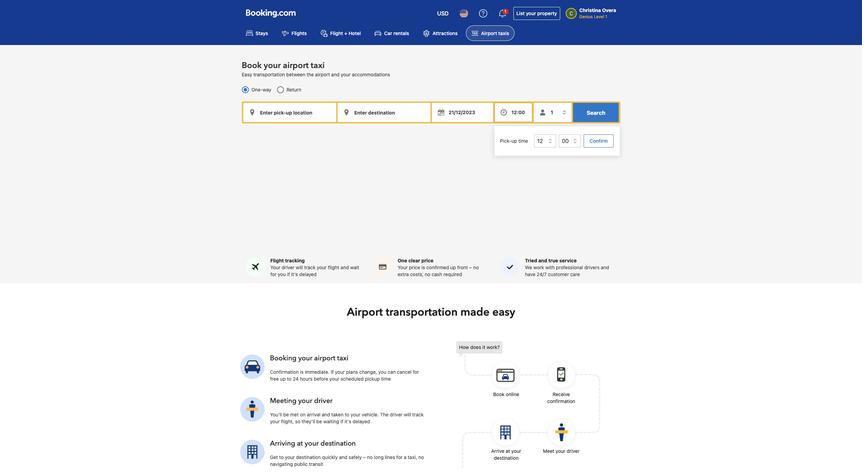 Task type: locate. For each thing, give the bounding box(es) containing it.
drivers
[[585, 265, 600, 271]]

1 horizontal spatial if
[[341, 419, 343, 425]]

destination up quickly
[[321, 439, 356, 449]]

1 inside christina overa genius level 1
[[605, 14, 607, 19]]

0 horizontal spatial 1
[[505, 9, 507, 14]]

booking airport taxi image for meeting your driver
[[240, 398, 265, 422]]

transportation
[[254, 72, 285, 78], [386, 305, 458, 320]]

0 horizontal spatial it's
[[291, 272, 298, 278]]

time right the pick-
[[519, 138, 528, 144]]

price down "clear"
[[409, 265, 420, 271]]

0 vertical spatial delayed
[[299, 272, 317, 278]]

0 horizontal spatial time
[[381, 376, 391, 382]]

required
[[444, 272, 462, 278]]

– inside get to your destination quickly and safely – no long lines for a taxi, no navigating public transit
[[363, 455, 366, 461]]

0 vertical spatial up
[[512, 138, 517, 144]]

level
[[594, 14, 604, 19]]

destination for get to your destination quickly and safely – no long lines for a taxi, no navigating public transit
[[296, 455, 321, 461]]

up
[[512, 138, 517, 144], [450, 265, 456, 271], [280, 376, 286, 382]]

professional
[[556, 265, 583, 271]]

will right the
[[404, 412, 411, 418]]

and right "drivers"
[[601, 265, 609, 271]]

at right arriving
[[297, 439, 303, 449]]

time
[[519, 138, 528, 144], [381, 376, 391, 382]]

it's inside the flight tracking your driver will track your flight and wait for you if it's delayed
[[291, 272, 298, 278]]

0 horizontal spatial at
[[297, 439, 303, 449]]

will inside you'll be met on arrival and taken to your vehicle. the driver will track your flight, so they'll be waiting if it's delayed
[[404, 412, 411, 418]]

0 horizontal spatial is
[[300, 370, 304, 375]]

1 horizontal spatial up
[[450, 265, 456, 271]]

and left the safely
[[339, 455, 347, 461]]

1 down the overa
[[605, 14, 607, 19]]

attractions
[[433, 30, 458, 36]]

1 horizontal spatial it's
[[345, 419, 351, 425]]

2 vertical spatial airport
[[314, 354, 336, 363]]

airport
[[283, 60, 309, 71], [315, 72, 330, 78], [314, 354, 336, 363]]

it's
[[291, 272, 298, 278], [345, 419, 351, 425]]

get to your destination quickly and safely – no long lines for a taxi, no navigating public transit
[[270, 455, 424, 468]]

–
[[469, 265, 472, 271], [363, 455, 366, 461]]

flight left +
[[330, 30, 343, 36]]

0 horizontal spatial for
[[270, 272, 277, 278]]

and right the
[[331, 72, 340, 78]]

your right 'if'
[[335, 370, 345, 375]]

search
[[587, 110, 606, 116]]

1 vertical spatial delayed
[[353, 419, 370, 425]]

book inside book your airport taxi easy transportation between the airport and your accommodations
[[242, 60, 262, 71]]

0 horizontal spatial flight
[[270, 258, 284, 264]]

1 horizontal spatial book
[[493, 392, 505, 398]]

0 vertical spatial you
[[278, 272, 286, 278]]

1 horizontal spatial –
[[469, 265, 472, 271]]

1 horizontal spatial track
[[412, 412, 424, 418]]

met
[[290, 412, 299, 418]]

book your airport taxi easy transportation between the airport and your accommodations
[[242, 60, 390, 78]]

0 horizontal spatial up
[[280, 376, 286, 382]]

0 horizontal spatial your
[[270, 265, 280, 271]]

at right the arrive
[[506, 449, 510, 455]]

on
[[300, 412, 306, 418]]

0 horizontal spatial taxi
[[311, 60, 325, 71]]

0 vertical spatial for
[[270, 272, 277, 278]]

1 horizontal spatial your
[[398, 265, 408, 271]]

and inside get to your destination quickly and safely – no long lines for a taxi, no navigating public transit
[[339, 455, 347, 461]]

genius
[[580, 14, 593, 19]]

be up the flight,
[[283, 412, 289, 418]]

up down 'confirmation'
[[280, 376, 286, 382]]

for inside confirmation is immediate. if your plans change, you can cancel for free up to 24 hours before your scheduled pickup time
[[413, 370, 419, 375]]

book online
[[493, 392, 519, 398]]

to inside confirmation is immediate. if your plans change, you can cancel for free up to 24 hours before your scheduled pickup time
[[287, 376, 292, 382]]

taxi up the
[[311, 60, 325, 71]]

return
[[287, 87, 301, 93]]

wait
[[350, 265, 359, 271]]

0 horizontal spatial you
[[278, 272, 286, 278]]

booking airport taxi image for arriving at your destination
[[240, 440, 265, 465]]

1 vertical spatial transportation
[[386, 305, 458, 320]]

usd
[[437, 10, 449, 17]]

is up hours
[[300, 370, 304, 375]]

track right the
[[412, 412, 424, 418]]

your left flight
[[317, 265, 327, 271]]

up down 12:00 button
[[512, 138, 517, 144]]

0 vertical spatial airport
[[283, 60, 309, 71]]

meeting your driver
[[270, 397, 333, 406]]

1 vertical spatial track
[[412, 412, 424, 418]]

1 horizontal spatial taxi
[[337, 354, 349, 363]]

your up transit
[[305, 439, 319, 449]]

track inside the flight tracking your driver will track your flight and wait for you if it's delayed
[[304, 265, 316, 271]]

airport taxis
[[481, 30, 509, 36]]

delayed down vehicle.
[[353, 419, 370, 425]]

your right list
[[526, 10, 536, 16]]

your up immediate.
[[298, 354, 313, 363]]

how does it work?
[[459, 345, 500, 351]]

vehicle.
[[362, 412, 379, 418]]

accommodations
[[352, 72, 390, 78]]

up inside one clear price your price is confirmed up front – no extra costs, no cash required
[[450, 265, 456, 271]]

0 horizontal spatial book
[[242, 60, 262, 71]]

destination inside get to your destination quickly and safely – no long lines for a taxi, no navigating public transit
[[296, 455, 321, 461]]

destination for arriving at your destination
[[321, 439, 356, 449]]

your inside get to your destination quickly and safely – no long lines for a taxi, no navigating public transit
[[285, 455, 295, 461]]

destination inside "arrive at your destination"
[[494, 456, 519, 461]]

and inside book your airport taxi easy transportation between the airport and your accommodations
[[331, 72, 340, 78]]

no right taxi, on the bottom of the page
[[419, 455, 424, 461]]

is
[[422, 265, 425, 271], [300, 370, 304, 375]]

0 vertical spatial price
[[422, 258, 434, 264]]

– right front
[[469, 265, 472, 271]]

delayed down tracking
[[299, 272, 317, 278]]

21/12/2023
[[449, 110, 475, 115]]

the
[[307, 72, 314, 78]]

2 vertical spatial to
[[279, 455, 284, 461]]

hours
[[300, 376, 313, 382]]

1 horizontal spatial be
[[317, 419, 322, 425]]

1 vertical spatial will
[[404, 412, 411, 418]]

flight for flight + hotel
[[330, 30, 343, 36]]

flight for flight tracking your driver will track your flight and wait for you if it's delayed
[[270, 258, 284, 264]]

1 vertical spatial for
[[413, 370, 419, 375]]

driver right meet
[[567, 449, 580, 455]]

1 vertical spatial taxi
[[337, 354, 349, 363]]

confirmation is immediate. if your plans change, you can cancel for free up to 24 hours before your scheduled pickup time
[[270, 370, 419, 382]]

2 horizontal spatial for
[[413, 370, 419, 375]]

2 horizontal spatial to
[[345, 412, 349, 418]]

and inside the flight tracking your driver will track your flight and wait for you if it's delayed
[[341, 265, 349, 271]]

0 vertical spatial it's
[[291, 272, 298, 278]]

cancel
[[397, 370, 412, 375]]

change,
[[359, 370, 377, 375]]

1 horizontal spatial to
[[287, 376, 292, 382]]

at inside "arrive at your destination"
[[506, 449, 510, 455]]

it's down tracking
[[291, 272, 298, 278]]

flight + hotel link
[[315, 25, 366, 41]]

time down can
[[381, 376, 391, 382]]

destination up "public" on the bottom of page
[[296, 455, 321, 461]]

if down taken
[[341, 419, 343, 425]]

0 horizontal spatial will
[[296, 265, 303, 271]]

1 vertical spatial is
[[300, 370, 304, 375]]

you left can
[[378, 370, 387, 375]]

no left cash
[[425, 272, 431, 278]]

customer
[[548, 272, 569, 278]]

if
[[287, 272, 290, 278], [341, 419, 343, 425]]

1 horizontal spatial flight
[[330, 30, 343, 36]]

1 vertical spatial you
[[378, 370, 387, 375]]

1
[[505, 9, 507, 14], [605, 14, 607, 19]]

confirm
[[590, 138, 608, 144]]

to inside you'll be met on arrival and taken to your vehicle. the driver will track your flight, so they'll be waiting if it's delayed
[[345, 412, 349, 418]]

taxi
[[311, 60, 325, 71], [337, 354, 349, 363]]

up inside confirmation is immediate. if your plans change, you can cancel for free up to 24 hours before your scheduled pickup time
[[280, 376, 286, 382]]

for for flight tracking your driver will track your flight and wait for you if it's delayed
[[270, 272, 277, 278]]

and up waiting
[[322, 412, 330, 418]]

transit
[[309, 462, 323, 468]]

destination
[[321, 439, 356, 449], [296, 455, 321, 461], [494, 456, 519, 461]]

your right the arrive
[[511, 449, 521, 455]]

– inside one clear price your price is confirmed up front – no extra costs, no cash required
[[469, 265, 472, 271]]

0 vertical spatial will
[[296, 265, 303, 271]]

service
[[560, 258, 577, 264]]

it's right waiting
[[345, 419, 351, 425]]

destination down the arrive
[[494, 456, 519, 461]]

1 horizontal spatial 1
[[605, 14, 607, 19]]

0 horizontal spatial if
[[287, 272, 290, 278]]

clear
[[409, 258, 420, 264]]

rentals
[[394, 30, 409, 36]]

will down tracking
[[296, 265, 303, 271]]

driver inside you'll be met on arrival and taken to your vehicle. the driver will track your flight, so they'll be waiting if it's delayed
[[390, 412, 403, 418]]

booking airport taxi image for booking your airport taxi
[[240, 355, 265, 379]]

is up costs,
[[422, 265, 425, 271]]

1 horizontal spatial you
[[378, 370, 387, 375]]

price
[[422, 258, 434, 264], [409, 265, 420, 271]]

for inside the flight tracking your driver will track your flight and wait for you if it's delayed
[[270, 272, 277, 278]]

airport
[[481, 30, 497, 36], [347, 305, 383, 320]]

1 horizontal spatial transportation
[[386, 305, 458, 320]]

1 vertical spatial to
[[345, 412, 349, 418]]

up up required
[[450, 265, 456, 271]]

2 vertical spatial for
[[397, 455, 403, 461]]

0 vertical spatial airport
[[481, 30, 497, 36]]

1 horizontal spatial delayed
[[353, 419, 370, 425]]

christina overa genius level 1
[[580, 7, 616, 19]]

1 vertical spatial if
[[341, 419, 343, 425]]

airport right the
[[315, 72, 330, 78]]

driver right the
[[390, 412, 403, 418]]

your down 'if'
[[330, 376, 339, 382]]

0 vertical spatial taxi
[[311, 60, 325, 71]]

to right taken
[[345, 412, 349, 418]]

book up easy
[[242, 60, 262, 71]]

1 vertical spatial up
[[450, 265, 456, 271]]

2 your from the left
[[398, 265, 408, 271]]

confirmation
[[547, 399, 575, 405]]

will inside the flight tracking your driver will track your flight and wait for you if it's delayed
[[296, 265, 303, 271]]

be down the arrival at left
[[317, 419, 322, 425]]

1 horizontal spatial airport
[[481, 30, 497, 36]]

taxi inside book your airport taxi easy transportation between the airport and your accommodations
[[311, 60, 325, 71]]

one-
[[251, 87, 263, 93]]

with
[[546, 265, 555, 271]]

for for confirmation is immediate. if your plans change, you can cancel for free up to 24 hours before your scheduled pickup time
[[413, 370, 419, 375]]

Enter pick-up location text field
[[243, 103, 336, 122]]

pick-
[[500, 138, 512, 144]]

delayed inside the flight tracking your driver will track your flight and wait for you if it's delayed
[[299, 272, 317, 278]]

0 vertical spatial track
[[304, 265, 316, 271]]

delayed
[[299, 272, 317, 278], [353, 419, 370, 425]]

long
[[374, 455, 384, 461]]

delayed inside you'll be met on arrival and taken to your vehicle. the driver will track your flight, so they'll be waiting if it's delayed
[[353, 419, 370, 425]]

0 horizontal spatial be
[[283, 412, 289, 418]]

1 vertical spatial airport
[[315, 72, 330, 78]]

1 horizontal spatial is
[[422, 265, 425, 271]]

0 vertical spatial be
[[283, 412, 289, 418]]

2 vertical spatial up
[[280, 376, 286, 382]]

if down tracking
[[287, 272, 290, 278]]

time inside confirmation is immediate. if your plans change, you can cancel for free up to 24 hours before your scheduled pickup time
[[381, 376, 391, 382]]

0 horizontal spatial –
[[363, 455, 366, 461]]

your right meet
[[556, 449, 566, 455]]

taxi up plans
[[337, 354, 349, 363]]

1 vertical spatial –
[[363, 455, 366, 461]]

and
[[331, 72, 340, 78], [539, 258, 547, 264], [341, 265, 349, 271], [601, 265, 609, 271], [322, 412, 330, 418], [339, 455, 347, 461]]

pick-up time
[[500, 138, 528, 144]]

0 vertical spatial is
[[422, 265, 425, 271]]

to up navigating at the left
[[279, 455, 284, 461]]

will
[[296, 265, 303, 271], [404, 412, 411, 418]]

at for arrive
[[506, 449, 510, 455]]

1 horizontal spatial at
[[506, 449, 510, 455]]

track down tracking
[[304, 265, 316, 271]]

flights link
[[276, 25, 312, 41]]

one
[[398, 258, 407, 264]]

0 vertical spatial time
[[519, 138, 528, 144]]

1 vertical spatial flight
[[270, 258, 284, 264]]

how
[[459, 345, 469, 351]]

0 vertical spatial book
[[242, 60, 262, 71]]

0 horizontal spatial airport
[[347, 305, 383, 320]]

2 horizontal spatial up
[[512, 138, 517, 144]]

driver down tracking
[[282, 265, 295, 271]]

arriving
[[270, 439, 295, 449]]

does
[[470, 345, 481, 351]]

immediate.
[[305, 370, 330, 375]]

0 vertical spatial to
[[287, 376, 292, 382]]

to left the 24
[[287, 376, 292, 382]]

book left online
[[493, 392, 505, 398]]

is inside one clear price your price is confirmed up front – no extra costs, no cash required
[[422, 265, 425, 271]]

flight inside the flight tracking your driver will track your flight and wait for you if it's delayed
[[270, 258, 284, 264]]

airport for airport taxis
[[481, 30, 497, 36]]

– right the safely
[[363, 455, 366, 461]]

flights
[[292, 30, 307, 36]]

flight
[[330, 30, 343, 36], [270, 258, 284, 264]]

1 horizontal spatial for
[[397, 455, 403, 461]]

0 vertical spatial –
[[469, 265, 472, 271]]

if inside the flight tracking your driver will track your flight and wait for you if it's delayed
[[287, 272, 290, 278]]

0 horizontal spatial to
[[279, 455, 284, 461]]

to
[[287, 376, 292, 382], [345, 412, 349, 418], [279, 455, 284, 461]]

1 your from the left
[[270, 265, 280, 271]]

1 left list
[[505, 9, 507, 14]]

1 vertical spatial price
[[409, 265, 420, 271]]

price up confirmed
[[422, 258, 434, 264]]

1 vertical spatial be
[[317, 419, 322, 425]]

1 vertical spatial airport
[[347, 305, 383, 320]]

book
[[242, 60, 262, 71], [493, 392, 505, 398]]

your up on
[[298, 397, 312, 406]]

1 vertical spatial time
[[381, 376, 391, 382]]

airport up 'if'
[[314, 354, 336, 363]]

1 horizontal spatial price
[[422, 258, 434, 264]]

0 vertical spatial if
[[287, 272, 290, 278]]

stays
[[256, 30, 268, 36]]

1 vertical spatial book
[[493, 392, 505, 398]]

0 horizontal spatial transportation
[[254, 72, 285, 78]]

0 vertical spatial transportation
[[254, 72, 285, 78]]

airport up between
[[283, 60, 309, 71]]

flight left tracking
[[270, 258, 284, 264]]

booking airport taxi image
[[456, 342, 601, 470], [240, 355, 265, 379], [240, 398, 265, 422], [240, 440, 265, 465]]

1 horizontal spatial will
[[404, 412, 411, 418]]

you down tracking
[[278, 272, 286, 278]]

1 vertical spatial it's
[[345, 419, 351, 425]]

0 horizontal spatial delayed
[[299, 272, 317, 278]]

and left the 'wait'
[[341, 265, 349, 271]]

0 horizontal spatial track
[[304, 265, 316, 271]]

usd button
[[433, 5, 453, 22]]

0 vertical spatial flight
[[330, 30, 343, 36]]

your up navigating at the left
[[285, 455, 295, 461]]



Task type: vqa. For each thing, say whether or not it's contained in the screenshot.


Task type: describe. For each thing, give the bounding box(es) containing it.
the
[[380, 412, 389, 418]]

it's inside you'll be met on arrival and taken to your vehicle. the driver will track your flight, so they'll be waiting if it's delayed
[[345, 419, 351, 425]]

24
[[293, 376, 299, 382]]

plans
[[346, 370, 358, 375]]

it
[[483, 345, 485, 351]]

flight,
[[281, 419, 294, 425]]

taxi for book
[[311, 60, 325, 71]]

work
[[534, 265, 544, 271]]

1 inside button
[[505, 9, 507, 14]]

have
[[525, 272, 536, 278]]

+
[[344, 30, 347, 36]]

true
[[549, 258, 558, 264]]

work?
[[487, 345, 500, 351]]

12:00 button
[[495, 103, 533, 122]]

car rentals link
[[369, 25, 415, 41]]

if
[[331, 370, 334, 375]]

for inside get to your destination quickly and safely – no long lines for a taxi, no navigating public transit
[[397, 455, 403, 461]]

list your property
[[517, 10, 557, 16]]

meet your driver
[[543, 449, 580, 455]]

airport transportation made easy
[[347, 305, 515, 320]]

arrival
[[307, 412, 321, 418]]

driver up the arrival at left
[[314, 397, 333, 406]]

easy
[[242, 72, 252, 78]]

booking.com online hotel reservations image
[[246, 9, 296, 18]]

extra
[[398, 272, 409, 278]]

waiting
[[323, 419, 339, 425]]

no left 'long'
[[367, 455, 373, 461]]

airport for airport transportation made easy
[[347, 305, 383, 320]]

arriving at your destination
[[270, 439, 356, 449]]

book for online
[[493, 392, 505, 398]]

front
[[457, 265, 468, 271]]

booking your airport taxi
[[270, 354, 349, 363]]

public
[[294, 462, 308, 468]]

confirmed
[[427, 265, 449, 271]]

driver inside the flight tracking your driver will track your flight and wait for you if it's delayed
[[282, 265, 295, 271]]

booking
[[270, 354, 297, 363]]

1 horizontal spatial time
[[519, 138, 528, 144]]

tried and true service we work with professional drivers and have 24/7 customer care
[[525, 258, 609, 278]]

between
[[286, 72, 305, 78]]

hotel
[[349, 30, 361, 36]]

one-way
[[251, 87, 271, 93]]

flight + hotel
[[330, 30, 361, 36]]

way
[[263, 87, 271, 93]]

before
[[314, 376, 328, 382]]

destination for arrive at your destination
[[494, 456, 519, 461]]

transportation inside book your airport taxi easy transportation between the airport and your accommodations
[[254, 72, 285, 78]]

airport taxis link
[[466, 25, 515, 41]]

receive
[[553, 392, 570, 398]]

list your property link
[[513, 7, 560, 20]]

your left vehicle.
[[351, 412, 361, 418]]

online
[[506, 392, 519, 398]]

we
[[525, 265, 532, 271]]

so
[[295, 419, 300, 425]]

if inside you'll be met on arrival and taken to your vehicle. the driver will track your flight, so they'll be waiting if it's delayed
[[341, 419, 343, 425]]

1 button
[[494, 5, 511, 22]]

tried
[[525, 258, 537, 264]]

costs,
[[410, 272, 424, 278]]

to inside get to your destination quickly and safely – no long lines for a taxi, no navigating public transit
[[279, 455, 284, 461]]

your up the 'way'
[[264, 60, 281, 71]]

airport for booking
[[314, 354, 336, 363]]

arrive
[[491, 449, 505, 455]]

car rentals
[[384, 30, 409, 36]]

scheduled
[[341, 376, 364, 382]]

get
[[270, 455, 278, 461]]

stays link
[[240, 25, 274, 41]]

21/12/2023 button
[[432, 103, 493, 122]]

search button
[[573, 103, 619, 122]]

your left accommodations
[[341, 72, 351, 78]]

you'll
[[270, 412, 282, 418]]

safely
[[349, 455, 362, 461]]

car
[[384, 30, 392, 36]]

confirm button
[[584, 135, 614, 148]]

and inside you'll be met on arrival and taken to your vehicle. the driver will track your flight, so they'll be waiting if it's delayed
[[322, 412, 330, 418]]

Enter destination text field
[[338, 103, 430, 122]]

your inside the flight tracking your driver will track your flight and wait for you if it's delayed
[[270, 265, 280, 271]]

you'll be met on arrival and taken to your vehicle. the driver will track your flight, so they'll be waiting if it's delayed
[[270, 412, 424, 425]]

12:00
[[512, 110, 525, 115]]

they'll
[[302, 419, 315, 425]]

taxi,
[[408, 455, 417, 461]]

you inside confirmation is immediate. if your plans change, you can cancel for free up to 24 hours before your scheduled pickup time
[[378, 370, 387, 375]]

property
[[537, 10, 557, 16]]

and up the work
[[539, 258, 547, 264]]

one clear price your price is confirmed up front – no extra costs, no cash required
[[398, 258, 479, 278]]

receive confirmation
[[547, 392, 575, 405]]

taxi for booking
[[337, 354, 349, 363]]

meet
[[543, 449, 554, 455]]

is inside confirmation is immediate. if your plans change, you can cancel for free up to 24 hours before your scheduled pickup time
[[300, 370, 304, 375]]

book for your
[[242, 60, 262, 71]]

0 horizontal spatial price
[[409, 265, 420, 271]]

your down 'you'll' at the bottom left
[[270, 419, 280, 425]]

arrive at your destination
[[491, 449, 521, 461]]

no right front
[[473, 265, 479, 271]]

overa
[[602, 7, 616, 13]]

can
[[388, 370, 396, 375]]

track inside you'll be met on arrival and taken to your vehicle. the driver will track your flight, so they'll be waiting if it's delayed
[[412, 412, 424, 418]]

taken
[[331, 412, 344, 418]]

your inside one clear price your price is confirmed up front – no extra costs, no cash required
[[398, 265, 408, 271]]

care
[[570, 272, 580, 278]]

you inside the flight tracking your driver will track your flight and wait for you if it's delayed
[[278, 272, 286, 278]]

your inside the flight tracking your driver will track your flight and wait for you if it's delayed
[[317, 265, 327, 271]]

pickup
[[365, 376, 380, 382]]

navigating
[[270, 462, 293, 468]]

attractions link
[[417, 25, 463, 41]]

free
[[270, 376, 279, 382]]

a
[[404, 455, 407, 461]]

your inside "arrive at your destination"
[[511, 449, 521, 455]]

at for arriving
[[297, 439, 303, 449]]

tracking
[[285, 258, 305, 264]]

quickly
[[322, 455, 338, 461]]

easy
[[493, 305, 515, 320]]

airport for book
[[283, 60, 309, 71]]



